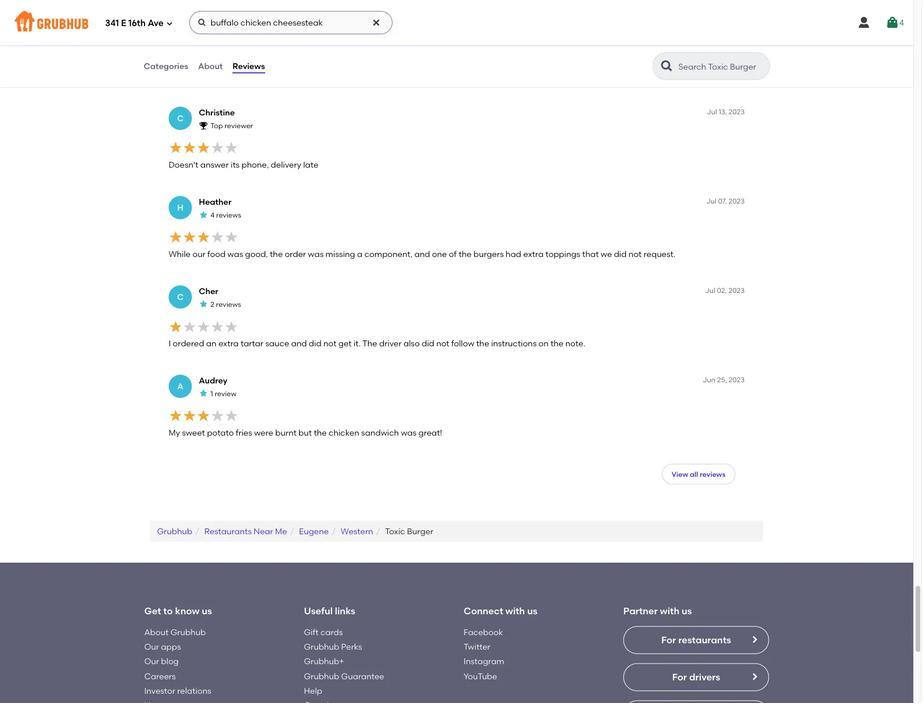 Task type: vqa. For each thing, say whether or not it's contained in the screenshot.


Task type: describe. For each thing, give the bounding box(es) containing it.
phone,
[[242, 160, 269, 170]]

the left order.
[[268, 70, 281, 80]]

forgetting
[[198, 70, 237, 80]]

2023 for i ordered an extra tartar sauce and did not get it. the driver also did not follow the instructions on the note.
[[729, 286, 745, 295]]

jun 25, 2023
[[703, 376, 745, 384]]

16th
[[128, 18, 146, 29]]

instagram link
[[464, 657, 504, 667]]

2
[[211, 301, 214, 309]]

1 review
[[211, 390, 236, 398]]

0 vertical spatial jul
[[707, 107, 717, 116]]

07,
[[718, 197, 727, 205]]

us for partner with us
[[682, 606, 692, 617]]

0 vertical spatial and
[[415, 249, 430, 259]]

connect
[[464, 606, 503, 617]]

help link
[[304, 687, 322, 696]]

all
[[690, 471, 698, 479]]

instagram
[[464, 657, 504, 667]]

youtube link
[[464, 672, 497, 682]]

twitter
[[464, 642, 490, 652]]

c for cher
[[177, 292, 184, 302]]

toxic burger
[[385, 527, 433, 537]]

top for forgetting
[[211, 32, 223, 41]]

while our food was good, the order was missing a component, and one of the burgers had extra toppings that we did not request.
[[169, 249, 676, 259]]

categories button
[[143, 45, 189, 87]]

grubhub left restaurants
[[157, 527, 192, 537]]

jul 02, 2023
[[705, 286, 745, 295]]

e
[[121, 18, 126, 29]]

always forgetting part of the order.
[[169, 70, 306, 80]]

view all reviews
[[672, 471, 726, 479]]

facebook
[[464, 628, 503, 638]]

late
[[303, 160, 318, 170]]

christine
[[199, 108, 235, 118]]

grubhub+ link
[[304, 657, 344, 667]]

Search for food, convenience, alcohol... search field
[[189, 11, 392, 34]]

reviewer for part
[[225, 32, 253, 41]]

13,
[[719, 107, 727, 116]]

perks
[[341, 642, 362, 652]]

star icon image for cher
[[199, 300, 208, 309]]

with for partner
[[660, 606, 680, 617]]

svg image inside 4 "button"
[[886, 16, 900, 30]]

its
[[231, 160, 240, 170]]

one
[[432, 249, 447, 259]]

2023 for doesn't answer its phone, delivery late
[[729, 107, 745, 116]]

toppings
[[546, 249, 580, 259]]

great!
[[419, 428, 442, 438]]

proceed
[[868, 378, 902, 388]]

near
[[254, 527, 273, 537]]

us for connect with us
[[527, 606, 538, 617]]

but
[[299, 428, 312, 438]]

guarantee
[[341, 672, 384, 682]]

facebook link
[[464, 628, 503, 638]]

for drivers
[[672, 672, 720, 683]]

right image
[[750, 673, 759, 682]]

links
[[335, 606, 355, 617]]

partner with us
[[623, 606, 692, 617]]

investor relations link
[[144, 687, 211, 696]]

grubhub down gift cards link
[[304, 642, 339, 652]]

1 horizontal spatial extra
[[523, 249, 544, 259]]

blog
[[161, 657, 179, 667]]

instructions
[[491, 339, 537, 348]]

help
[[304, 687, 322, 696]]

gift cards link
[[304, 628, 343, 638]]

reviews
[[233, 61, 265, 71]]

eugene link
[[299, 527, 329, 537]]

western
[[341, 527, 373, 537]]

top reviewer for forgetting
[[211, 32, 253, 41]]

25,
[[717, 376, 727, 384]]

reviews for cher
[[216, 301, 241, 309]]

driver
[[379, 339, 402, 348]]

1
[[211, 390, 213, 398]]

apps
[[161, 642, 181, 652]]

useful
[[304, 606, 333, 617]]

audrey
[[199, 376, 227, 386]]

restaurants near me link
[[204, 527, 287, 537]]

1 our from the top
[[144, 642, 159, 652]]

about for about grubhub our apps our blog careers investor relations
[[144, 628, 169, 638]]

jul for note.
[[705, 286, 715, 295]]

jun
[[703, 376, 716, 384]]

grubhub guarantee link
[[304, 672, 384, 682]]

restaurants
[[204, 527, 252, 537]]

twitter link
[[464, 642, 490, 652]]

star icon image for audrey
[[199, 389, 208, 398]]

order.
[[283, 70, 306, 80]]

get
[[144, 606, 161, 617]]

grubhub+
[[304, 657, 344, 667]]

grubhub down grubhub+ link
[[304, 672, 339, 682]]

1 horizontal spatial svg image
[[857, 16, 871, 30]]

sauce
[[265, 339, 289, 348]]

h
[[177, 203, 183, 213]]

about grubhub our apps our blog careers investor relations
[[144, 628, 211, 696]]

jul 07, 2023
[[706, 197, 745, 205]]

follow
[[451, 339, 474, 348]]

i
[[169, 339, 171, 348]]

about for about
[[198, 61, 223, 71]]

for restaurants link
[[623, 627, 769, 655]]

order
[[285, 249, 306, 259]]

2023 for while our food was good, the order was missing a component, and one of the burgers had extra toppings that we did not request.
[[729, 197, 745, 205]]

burnt
[[275, 428, 297, 438]]

c for christine
[[177, 114, 184, 123]]

the right on
[[551, 339, 564, 348]]

connect with us
[[464, 606, 538, 617]]

view all reviews link
[[662, 464, 736, 485]]

answer
[[200, 160, 229, 170]]

grubhub link
[[157, 527, 192, 537]]

0 horizontal spatial extra
[[218, 339, 239, 348]]

search icon image
[[660, 59, 674, 73]]

4 for 4
[[900, 18, 904, 27]]



Task type: locate. For each thing, give the bounding box(es) containing it.
0 horizontal spatial with
[[506, 606, 525, 617]]

4 2023 from the top
[[729, 376, 745, 384]]

delivery
[[271, 160, 301, 170]]

2 horizontal spatial svg image
[[886, 16, 900, 30]]

about inside 'button'
[[198, 61, 223, 71]]

svg image left 4 "button"
[[857, 16, 871, 30]]

trophy icon image for forgetting
[[199, 32, 208, 41]]

reviewer for its
[[225, 122, 253, 130]]

0 vertical spatial reviews
[[216, 211, 241, 220]]

0 horizontal spatial us
[[202, 606, 212, 617]]

burger
[[407, 527, 433, 537]]

the right follow
[[476, 339, 489, 348]]

341
[[105, 18, 119, 29]]

reviews
[[216, 211, 241, 220], [216, 301, 241, 309], [700, 471, 726, 479]]

with right partner
[[660, 606, 680, 617]]

our blog link
[[144, 657, 179, 667]]

2 vertical spatial star icon image
[[199, 389, 208, 398]]

cards
[[321, 628, 343, 638]]

for inside for drivers link
[[672, 672, 687, 683]]

2023 right 13,
[[729, 107, 745, 116]]

2023 right 25,
[[729, 376, 745, 384]]

not left request.
[[629, 249, 642, 259]]

4 button
[[886, 12, 904, 33]]

eugene
[[299, 527, 329, 537]]

3 us from the left
[[682, 606, 692, 617]]

did right also
[[422, 339, 434, 348]]

grubhub inside the about grubhub our apps our blog careers investor relations
[[171, 628, 206, 638]]

1 vertical spatial star icon image
[[199, 300, 208, 309]]

careers link
[[144, 672, 176, 682]]

was left great!
[[401, 428, 417, 438]]

was
[[228, 249, 243, 259], [308, 249, 324, 259], [401, 428, 417, 438]]

ave
[[148, 18, 164, 29]]

0 horizontal spatial was
[[228, 249, 243, 259]]

was right food
[[228, 249, 243, 259]]

0 vertical spatial reviewer
[[225, 32, 253, 41]]

top reviewer down christine
[[211, 122, 253, 130]]

reviewer down christine
[[225, 122, 253, 130]]

2 star icon image from the top
[[199, 300, 208, 309]]

0 vertical spatial to
[[904, 378, 912, 388]]

2 horizontal spatial not
[[629, 249, 642, 259]]

2 top reviewer from the top
[[211, 122, 253, 130]]

1 top from the top
[[211, 32, 223, 41]]

extra
[[523, 249, 544, 259], [218, 339, 239, 348]]

0 horizontal spatial 4
[[211, 211, 215, 220]]

about inside the about grubhub our apps our blog careers investor relations
[[144, 628, 169, 638]]

2 reviews
[[211, 301, 241, 309]]

chicken
[[329, 428, 359, 438]]

the left burgers
[[459, 249, 472, 259]]

toxic
[[385, 527, 405, 537]]

2 top from the top
[[211, 122, 223, 130]]

1 us from the left
[[202, 606, 212, 617]]

3 2023 from the top
[[729, 286, 745, 295]]

reviews inside the view all reviews link
[[700, 471, 726, 479]]

food
[[208, 249, 226, 259]]

1 vertical spatial jul
[[706, 197, 717, 205]]

star icon image for heather
[[199, 210, 208, 220]]

1 vertical spatial reviewer
[[225, 122, 253, 130]]

trophy icon image
[[199, 32, 208, 41], [199, 121, 208, 130]]

of right the "one"
[[449, 249, 457, 259]]

2 reviewer from the top
[[225, 122, 253, 130]]

for drivers link
[[623, 664, 769, 692]]

0 vertical spatial for
[[661, 635, 676, 646]]

1 top reviewer from the top
[[211, 32, 253, 41]]

my
[[169, 428, 180, 438]]

categories
[[144, 61, 188, 71]]

1 horizontal spatial was
[[308, 249, 324, 259]]

1 horizontal spatial about
[[198, 61, 223, 71]]

0 vertical spatial extra
[[523, 249, 544, 259]]

burgers
[[474, 249, 504, 259]]

reviews right 2 at the left top
[[216, 301, 241, 309]]

me
[[275, 527, 287, 537]]

1 vertical spatial reviews
[[216, 301, 241, 309]]

jul 13, 2023
[[707, 107, 745, 116]]

341 e 16th ave
[[105, 18, 164, 29]]

good,
[[245, 249, 268, 259]]

our apps link
[[144, 642, 181, 652]]

us right know on the bottom of page
[[202, 606, 212, 617]]

not left follow
[[436, 339, 449, 348]]

svg image
[[886, 16, 900, 30], [197, 18, 207, 27], [372, 18, 381, 27]]

0 vertical spatial 4
[[900, 18, 904, 27]]

0 horizontal spatial to
[[163, 606, 173, 617]]

jul left 07,
[[706, 197, 717, 205]]

to inside button
[[904, 378, 912, 388]]

us
[[202, 606, 212, 617], [527, 606, 538, 617], [682, 606, 692, 617]]

reviewer
[[225, 32, 253, 41], [225, 122, 253, 130]]

1 horizontal spatial did
[[422, 339, 434, 348]]

and right sauce
[[291, 339, 307, 348]]

star icon image left 1
[[199, 389, 208, 398]]

know
[[175, 606, 200, 617]]

with right connect
[[506, 606, 525, 617]]

2 vertical spatial reviews
[[700, 471, 726, 479]]

2 horizontal spatial us
[[682, 606, 692, 617]]

for for for drivers
[[672, 672, 687, 683]]

1 vertical spatial c
[[177, 292, 184, 302]]

gift cards grubhub perks grubhub+ grubhub guarantee help
[[304, 628, 384, 696]]

us right connect
[[527, 606, 538, 617]]

about grubhub link
[[144, 628, 206, 638]]

reviewer up reviews
[[225, 32, 253, 41]]

of right part
[[258, 70, 266, 80]]

star icon image left 2 at the left top
[[199, 300, 208, 309]]

also
[[404, 339, 420, 348]]

1 vertical spatial extra
[[218, 339, 239, 348]]

1 horizontal spatial and
[[415, 249, 430, 259]]

was right order
[[308, 249, 324, 259]]

1 vertical spatial top
[[211, 122, 223, 130]]

always
[[169, 70, 196, 80]]

1 vertical spatial our
[[144, 657, 159, 667]]

top reviewer for answer
[[211, 122, 253, 130]]

2 horizontal spatial was
[[401, 428, 417, 438]]

that
[[582, 249, 599, 259]]

2 c from the top
[[177, 292, 184, 302]]

for left drivers
[[672, 672, 687, 683]]

1 trophy icon image from the top
[[199, 32, 208, 41]]

1 with from the left
[[506, 606, 525, 617]]

get
[[338, 339, 352, 348]]

gift
[[304, 628, 319, 638]]

top reviewer down nikki
[[211, 32, 253, 41]]

2 horizontal spatial did
[[614, 249, 627, 259]]

top down christine
[[211, 122, 223, 130]]

about right always at left
[[198, 61, 223, 71]]

0 horizontal spatial svg image
[[197, 18, 207, 27]]

0 vertical spatial star icon image
[[199, 210, 208, 220]]

and left the "one"
[[415, 249, 430, 259]]

my sweet potato fries were burnt but the chicken sandwich was great!
[[169, 428, 442, 438]]

4 inside "button"
[[900, 18, 904, 27]]

jul for did
[[706, 197, 717, 205]]

jul left 13,
[[707, 107, 717, 116]]

useful links
[[304, 606, 355, 617]]

4 reviews
[[211, 211, 241, 220]]

0 vertical spatial trophy icon image
[[199, 32, 208, 41]]

0 horizontal spatial svg image
[[166, 20, 173, 27]]

star icon image down heather
[[199, 210, 208, 220]]

2023 right 02,
[[729, 286, 745, 295]]

about up our apps link
[[144, 628, 169, 638]]

jul
[[707, 107, 717, 116], [706, 197, 717, 205], [705, 286, 715, 295]]

2 us from the left
[[527, 606, 538, 617]]

top for answer
[[211, 122, 223, 130]]

right image
[[750, 636, 759, 645]]

1 horizontal spatial to
[[904, 378, 912, 388]]

to right get at the bottom left of the page
[[163, 606, 173, 617]]

grubhub perks link
[[304, 642, 362, 652]]

heather
[[199, 197, 231, 207]]

part
[[239, 70, 256, 80]]

potato
[[207, 428, 234, 438]]

1 horizontal spatial svg image
[[372, 18, 381, 27]]

1 horizontal spatial us
[[527, 606, 538, 617]]

svg image right 'ave'
[[166, 20, 173, 27]]

not
[[629, 249, 642, 259], [323, 339, 337, 348], [436, 339, 449, 348]]

0 horizontal spatial of
[[258, 70, 266, 80]]

1 horizontal spatial 4
[[900, 18, 904, 27]]

our up careers
[[144, 657, 159, 667]]

trophy icon image down christine
[[199, 121, 208, 130]]

not left get
[[323, 339, 337, 348]]

0 vertical spatial c
[[177, 114, 184, 123]]

did right we
[[614, 249, 627, 259]]

with for connect
[[506, 606, 525, 617]]

for inside for restaurants link
[[661, 635, 676, 646]]

2 vertical spatial jul
[[705, 286, 715, 295]]

restaurants
[[678, 635, 731, 646]]

2 with from the left
[[660, 606, 680, 617]]

top reviewer
[[211, 32, 253, 41], [211, 122, 253, 130]]

1 2023 from the top
[[729, 107, 745, 116]]

1 horizontal spatial with
[[660, 606, 680, 617]]

we
[[601, 249, 612, 259]]

to for get
[[163, 606, 173, 617]]

the left order
[[270, 249, 283, 259]]

0 vertical spatial of
[[258, 70, 266, 80]]

tartar
[[241, 339, 263, 348]]

to for proceed
[[904, 378, 912, 388]]

1 c from the top
[[177, 114, 184, 123]]

it.
[[354, 339, 361, 348]]

0 horizontal spatial about
[[144, 628, 169, 638]]

jul left 02,
[[705, 286, 715, 295]]

western link
[[341, 527, 373, 537]]

grubhub down know on the bottom of page
[[171, 628, 206, 638]]

investor
[[144, 687, 175, 696]]

extra right an
[[218, 339, 239, 348]]

1 vertical spatial and
[[291, 339, 307, 348]]

c left christine
[[177, 114, 184, 123]]

1 vertical spatial of
[[449, 249, 457, 259]]

reviews down heather
[[216, 211, 241, 220]]

trophy icon image for answer
[[199, 121, 208, 130]]

had
[[506, 249, 521, 259]]

did left get
[[309, 339, 322, 348]]

2 our from the top
[[144, 657, 159, 667]]

4
[[900, 18, 904, 27], [211, 211, 215, 220]]

c left cher
[[177, 292, 184, 302]]

3 star icon image from the top
[[199, 389, 208, 398]]

star icon image
[[199, 210, 208, 220], [199, 300, 208, 309], [199, 389, 208, 398]]

2 trophy icon image from the top
[[199, 121, 208, 130]]

fries
[[236, 428, 252, 438]]

1 vertical spatial about
[[144, 628, 169, 638]]

missing
[[326, 249, 355, 259]]

0 horizontal spatial not
[[323, 339, 337, 348]]

2023 right 07,
[[729, 197, 745, 205]]

1 star icon image from the top
[[199, 210, 208, 220]]

ch
[[914, 378, 922, 388]]

0 vertical spatial about
[[198, 61, 223, 71]]

0 horizontal spatial did
[[309, 339, 322, 348]]

1 reviewer from the top
[[225, 32, 253, 41]]

1 vertical spatial trophy icon image
[[199, 121, 208, 130]]

1 vertical spatial to
[[163, 606, 173, 617]]

0 horizontal spatial and
[[291, 339, 307, 348]]

1 horizontal spatial not
[[436, 339, 449, 348]]

reviews for heather
[[216, 211, 241, 220]]

us up for restaurants
[[682, 606, 692, 617]]

0 vertical spatial top
[[211, 32, 223, 41]]

proceed to ch button
[[833, 373, 922, 394]]

2023 for my sweet potato fries were burnt but the chicken sandwich was great!
[[729, 376, 745, 384]]

2023
[[729, 107, 745, 116], [729, 197, 745, 205], [729, 286, 745, 295], [729, 376, 745, 384]]

1 vertical spatial 4
[[211, 211, 215, 220]]

1 horizontal spatial of
[[449, 249, 457, 259]]

main navigation navigation
[[0, 0, 914, 45]]

relations
[[177, 687, 211, 696]]

to left ch on the bottom of page
[[904, 378, 912, 388]]

request.
[[644, 249, 676, 259]]

ordered
[[173, 339, 204, 348]]

our up our blog link
[[144, 642, 159, 652]]

reviews right the all
[[700, 471, 726, 479]]

Search Toxic Burger search field
[[677, 61, 766, 72]]

trophy icon image down nikki
[[199, 32, 208, 41]]

sandwich
[[361, 428, 399, 438]]

doesn't answer its phone, delivery late
[[169, 160, 318, 170]]

4 for 4 reviews
[[211, 211, 215, 220]]

top down nikki
[[211, 32, 223, 41]]

2 2023 from the top
[[729, 197, 745, 205]]

svg image
[[857, 16, 871, 30], [166, 20, 173, 27]]

for for for restaurants
[[661, 635, 676, 646]]

a
[[177, 382, 183, 391]]

nikki
[[199, 18, 219, 28]]

partner
[[623, 606, 658, 617]]

the right but
[[314, 428, 327, 438]]

top
[[211, 32, 223, 41], [211, 122, 223, 130]]

extra right had
[[523, 249, 544, 259]]

1 vertical spatial top reviewer
[[211, 122, 253, 130]]

1 vertical spatial for
[[672, 672, 687, 683]]

for down partner with us
[[661, 635, 676, 646]]

grubhub
[[157, 527, 192, 537], [171, 628, 206, 638], [304, 642, 339, 652], [304, 672, 339, 682]]

sweet
[[182, 428, 205, 438]]

the
[[363, 339, 377, 348]]

0 vertical spatial our
[[144, 642, 159, 652]]

0 vertical spatial top reviewer
[[211, 32, 253, 41]]



